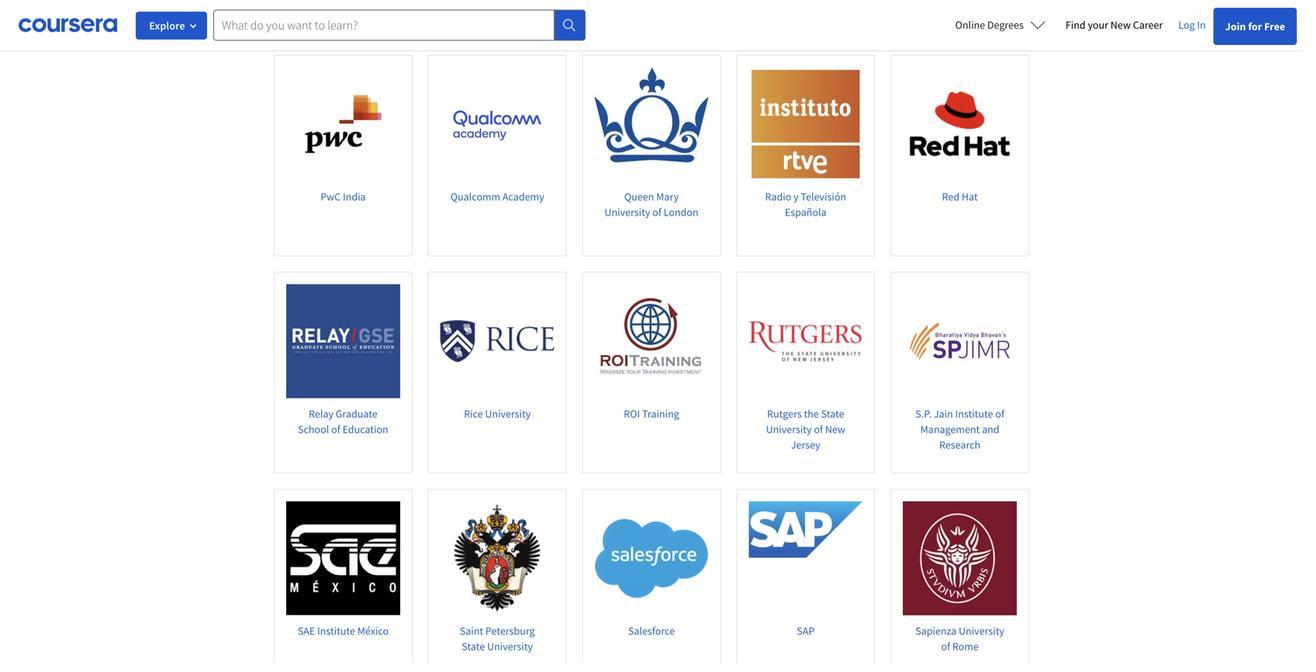 Task type: describe. For each thing, give the bounding box(es) containing it.
london
[[664, 205, 699, 219]]

s.p. jain institute of management and research link
[[891, 272, 1029, 474]]

of for institute
[[995, 407, 1005, 421]]

rutgers the state university of new jersey link
[[736, 272, 875, 474]]

méxico
[[357, 624, 389, 638]]

institute inside s.p. jain institute of management and research
[[955, 407, 993, 421]]

salesforce
[[628, 624, 675, 638]]

university inside sapienza university of rome
[[959, 624, 1005, 638]]

jersey
[[791, 438, 821, 452]]

qualcomm academy logo image
[[440, 67, 554, 181]]

pwc india
[[321, 190, 366, 204]]

sae
[[298, 624, 315, 638]]

relay graduate school of education link
[[274, 272, 413, 474]]

queen mary university of london logo image
[[595, 67, 709, 181]]

red hat logo image
[[903, 67, 1017, 181]]

free
[[1264, 19, 1285, 33]]

degrees
[[987, 18, 1024, 32]]

of for school
[[331, 422, 340, 436]]

your
[[1088, 18, 1109, 32]]

queen
[[624, 190, 654, 204]]

rutgers
[[767, 407, 802, 421]]

for
[[1248, 19, 1262, 33]]

online
[[955, 18, 985, 32]]

sap link
[[736, 489, 875, 663]]

pwc india link
[[274, 55, 413, 256]]

rice university
[[464, 407, 531, 421]]

1 vertical spatial institute
[[317, 624, 355, 638]]

rice university link
[[428, 272, 567, 474]]

s.p. jain institute of management and research logo image
[[903, 284, 1017, 398]]

pwc india logo image
[[286, 67, 400, 181]]

roi
[[624, 407, 640, 421]]

online degrees
[[955, 18, 1024, 32]]

rice university logo image
[[440, 284, 554, 398]]

of inside sapienza university of rome
[[941, 640, 950, 654]]

find your new career link
[[1058, 16, 1171, 35]]

sapienza university of rome logo image
[[903, 502, 1017, 616]]

relay
[[309, 407, 334, 421]]

What do you want to learn? text field
[[213, 10, 555, 41]]

s.p. jain institute of management and research
[[916, 407, 1005, 452]]

radio y televisión española link
[[736, 55, 875, 256]]

sapienza university of rome link
[[891, 489, 1029, 663]]

rome
[[952, 640, 979, 654]]

saint petersburg state university
[[460, 624, 535, 654]]

radio
[[765, 190, 791, 204]]

training
[[642, 407, 679, 421]]

management
[[920, 422, 980, 436]]

in
[[1197, 18, 1206, 32]]

saint petersburg state university logo image
[[440, 502, 554, 616]]

state for saint petersburg state university
[[462, 640, 485, 654]]

career
[[1133, 18, 1163, 32]]

española
[[785, 205, 827, 219]]

relay graduate school of education logo image
[[286, 284, 400, 398]]

online degrees button
[[943, 8, 1058, 42]]

sae institute méxico logo image
[[286, 502, 400, 616]]

saint
[[460, 624, 483, 638]]

university inside 'link'
[[485, 407, 531, 421]]

radio y televisión española
[[765, 190, 846, 219]]

find your new career
[[1066, 18, 1163, 32]]

school
[[298, 422, 329, 436]]



Task type: vqa. For each thing, say whether or not it's contained in the screenshot.
Relay Graduate School Of Education
yes



Task type: locate. For each thing, give the bounding box(es) containing it.
of inside rutgers the state university of new jersey
[[814, 422, 823, 436]]

of inside relay graduate school of education
[[331, 422, 340, 436]]

join for free
[[1225, 19, 1285, 33]]

education
[[343, 422, 388, 436]]

and
[[982, 422, 1000, 436]]

log
[[1179, 18, 1195, 32]]

hat
[[962, 190, 978, 204]]

university
[[605, 205, 650, 219], [485, 407, 531, 421], [766, 422, 812, 436], [959, 624, 1005, 638], [487, 640, 533, 654]]

state right the at the bottom right of page
[[821, 407, 844, 421]]

sae institute méxico link
[[274, 489, 413, 663]]

institute
[[955, 407, 993, 421], [317, 624, 355, 638]]

jain
[[934, 407, 953, 421]]

state for rutgers the state university of new jersey
[[821, 407, 844, 421]]

rutgers the state university of new jersey logo image
[[749, 284, 863, 398]]

sap logo image
[[749, 502, 863, 616]]

1 horizontal spatial state
[[821, 407, 844, 421]]

1 vertical spatial state
[[462, 640, 485, 654]]

sap
[[797, 624, 815, 638]]

red hat
[[942, 190, 978, 204]]

sapienza university of rome
[[916, 624, 1005, 654]]

new
[[1111, 18, 1131, 32], [825, 422, 846, 436]]

y
[[794, 190, 799, 204]]

salesforce link
[[582, 489, 721, 663]]

0 vertical spatial new
[[1111, 18, 1131, 32]]

of down the at the bottom right of page
[[814, 422, 823, 436]]

mary
[[656, 190, 679, 204]]

university inside queen mary university of london
[[605, 205, 650, 219]]

None search field
[[213, 10, 586, 41]]

state down saint
[[462, 640, 485, 654]]

coursera image
[[19, 13, 117, 37]]

of down mary
[[653, 205, 662, 219]]

university right rice
[[485, 407, 531, 421]]

1 vertical spatial new
[[825, 422, 846, 436]]

relay graduate school of education
[[298, 407, 388, 436]]

roi training
[[624, 407, 679, 421]]

pwc
[[321, 190, 341, 204]]

institute up and
[[955, 407, 993, 421]]

sapienza
[[916, 624, 957, 638]]

university down the queen
[[605, 205, 650, 219]]

the
[[804, 407, 819, 421]]

qualcomm academy link
[[428, 55, 567, 256]]

1 horizontal spatial institute
[[955, 407, 993, 421]]

televisión
[[801, 190, 846, 204]]

graduate
[[336, 407, 378, 421]]

of for university
[[653, 205, 662, 219]]

state inside saint petersburg state university
[[462, 640, 485, 654]]

radio y televisión española logo image
[[749, 67, 863, 181]]

petersburg
[[486, 624, 535, 638]]

0 horizontal spatial state
[[462, 640, 485, 654]]

roi training link
[[582, 272, 721, 474]]

of inside s.p. jain institute of management and research
[[995, 407, 1005, 421]]

qualcomm academy
[[450, 190, 544, 204]]

red hat link
[[891, 55, 1029, 256]]

0 horizontal spatial new
[[825, 422, 846, 436]]

research
[[939, 438, 981, 452]]

join
[[1225, 19, 1246, 33]]

of down sapienza at the right
[[941, 640, 950, 654]]

rice
[[464, 407, 483, 421]]

log in
[[1179, 18, 1206, 32]]

university down petersburg
[[487, 640, 533, 654]]

0 vertical spatial state
[[821, 407, 844, 421]]

rutgers the state university of new jersey
[[766, 407, 846, 452]]

university down rutgers
[[766, 422, 812, 436]]

saint petersburg state university link
[[428, 489, 567, 663]]

0 vertical spatial institute
[[955, 407, 993, 421]]

qualcomm
[[450, 190, 500, 204]]

university inside saint petersburg state university
[[487, 640, 533, 654]]

1 horizontal spatial new
[[1111, 18, 1131, 32]]

india
[[343, 190, 366, 204]]

of
[[653, 205, 662, 219], [995, 407, 1005, 421], [331, 422, 340, 436], [814, 422, 823, 436], [941, 640, 950, 654]]

of down relay
[[331, 422, 340, 436]]

of up and
[[995, 407, 1005, 421]]

explore
[[149, 19, 185, 33]]

state
[[821, 407, 844, 421], [462, 640, 485, 654]]

university up rome
[[959, 624, 1005, 638]]

s.p.
[[916, 407, 932, 421]]

state inside rutgers the state university of new jersey
[[821, 407, 844, 421]]

queen mary university of london
[[605, 190, 699, 219]]

0 horizontal spatial institute
[[317, 624, 355, 638]]

academy
[[503, 190, 544, 204]]

join for free link
[[1214, 8, 1297, 45]]

salesforce logo image
[[595, 502, 709, 616]]

log in link
[[1171, 16, 1214, 34]]

red
[[942, 190, 960, 204]]

queen mary university of london link
[[582, 55, 721, 256]]

new inside rutgers the state university of new jersey
[[825, 422, 846, 436]]

of inside queen mary university of london
[[653, 205, 662, 219]]

find
[[1066, 18, 1086, 32]]

university inside rutgers the state university of new jersey
[[766, 422, 812, 436]]

institute right sae
[[317, 624, 355, 638]]

roi training logo image
[[595, 284, 709, 398]]

explore button
[[136, 12, 207, 40]]

sae institute méxico
[[298, 624, 389, 638]]



